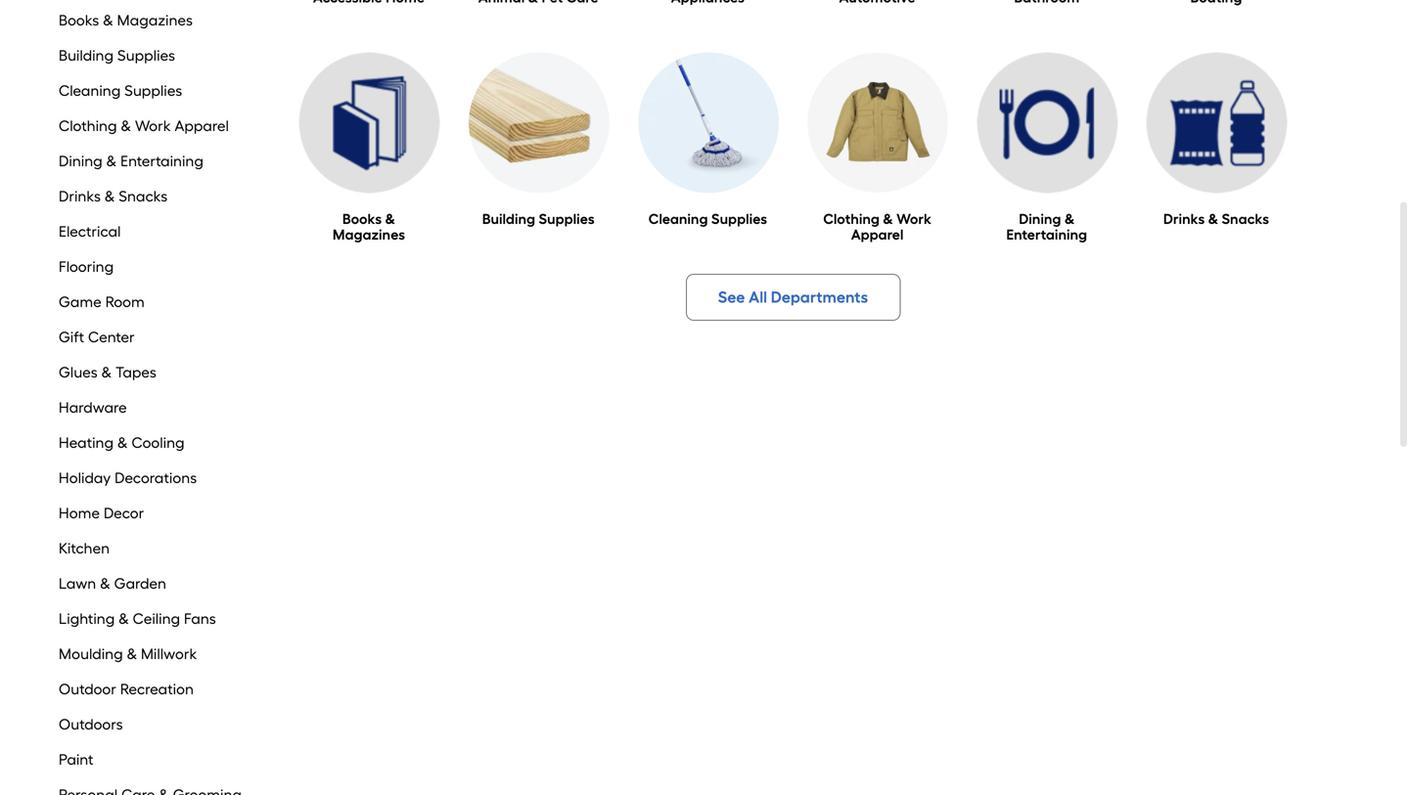 Task type: vqa. For each thing, say whether or not it's contained in the screenshot.
AN ATV BEING LOADED ONTO A TRAILER. image
no



Task type: locate. For each thing, give the bounding box(es) containing it.
cleaning supplies up clothing & work apparel
[[59, 82, 182, 100]]

& right 'dining'
[[106, 153, 117, 170]]

0 horizontal spatial cleaning supplies link
[[59, 82, 246, 105]]

moulding
[[59, 646, 123, 664]]

drinks & snacks link down drinks & snacks image
[[1147, 211, 1288, 228]]

glues & tapes link
[[59, 364, 246, 387]]

building supplies down building supplies 'image'
[[482, 211, 595, 228]]

1 horizontal spatial drinks & snacks
[[1164, 211, 1270, 228]]

cleaning supplies link up the see
[[638, 211, 779, 228]]

drinks & snacks link up electrical link
[[59, 188, 246, 210]]

& for dining & entertaining link
[[106, 153, 117, 170]]

0 vertical spatial drinks
[[59, 188, 101, 206]]

1 vertical spatial cleaning supplies link
[[638, 211, 779, 228]]

0 vertical spatial snacks
[[119, 188, 168, 206]]

& left the cooling
[[117, 435, 128, 452]]

cooling
[[132, 435, 185, 452]]

game room
[[59, 294, 145, 311]]

1 vertical spatial building supplies
[[482, 211, 595, 228]]

cleaning supplies
[[59, 82, 182, 100], [649, 211, 768, 228]]

drinks
[[59, 188, 101, 206], [1164, 211, 1205, 228]]

books & magazines link
[[59, 12, 246, 34]]

building
[[59, 47, 114, 65], [482, 211, 536, 228]]

drinks & snacks down drinks & snacks image
[[1164, 211, 1270, 228]]

0 vertical spatial building supplies
[[59, 47, 175, 65]]

1 vertical spatial drinks & snacks
[[1164, 211, 1270, 228]]

1 horizontal spatial building
[[482, 211, 536, 228]]

books
[[59, 12, 99, 29]]

outdoors
[[59, 717, 123, 734]]

departments
[[771, 288, 869, 307]]

1 vertical spatial building supplies link
[[469, 211, 610, 228]]

glues & tapes
[[59, 364, 157, 382]]

& down lighting & ceiling fans
[[127, 646, 137, 664]]

clothing & work apparel link
[[59, 117, 246, 140]]

1 horizontal spatial cleaning supplies link
[[638, 211, 779, 228]]

heating
[[59, 435, 114, 452]]

kitchen
[[59, 540, 110, 558]]

glues
[[59, 364, 98, 382]]

lawn & garden link
[[59, 576, 246, 598]]

room
[[105, 294, 145, 311]]

0 vertical spatial drinks & snacks
[[59, 188, 168, 206]]

building supplies link down 'books & magazines' link
[[59, 47, 246, 70]]

& right books
[[103, 12, 113, 29]]

0 horizontal spatial snacks
[[119, 188, 168, 206]]

see
[[718, 288, 746, 307]]

cleaning supplies up the see
[[649, 211, 768, 228]]

fans
[[184, 611, 216, 629]]

electrical link
[[59, 223, 246, 246]]

1 horizontal spatial cleaning supplies
[[649, 211, 768, 228]]

home decor link
[[59, 505, 246, 528]]

lighting & ceiling fans link
[[59, 611, 246, 633]]

1 vertical spatial building
[[482, 211, 536, 228]]

0 horizontal spatial building
[[59, 47, 114, 65]]

hardware link
[[59, 399, 246, 422]]

1 horizontal spatial drinks
[[1164, 211, 1205, 228]]

1 horizontal spatial building supplies link
[[469, 211, 610, 228]]

& right the lawn
[[100, 576, 110, 593]]

&
[[103, 12, 113, 29], [121, 117, 131, 135], [106, 153, 117, 170], [105, 188, 115, 206], [1209, 211, 1219, 228], [101, 364, 112, 382], [117, 435, 128, 452], [100, 576, 110, 593], [119, 611, 129, 629], [127, 646, 137, 664]]

building supplies for right building supplies link
[[482, 211, 595, 228]]

0 horizontal spatial drinks
[[59, 188, 101, 206]]

gift
[[59, 329, 84, 347]]

entertaining
[[121, 153, 204, 170]]

dining & entertaining image
[[977, 52, 1118, 193]]

drinks & snacks
[[59, 188, 168, 206], [1164, 211, 1270, 228]]

holiday decorations
[[59, 470, 197, 488]]

hardware
[[59, 399, 127, 417]]

see all departments
[[718, 288, 869, 307]]

outdoor recreation
[[59, 681, 194, 699]]

0 vertical spatial cleaning supplies
[[59, 82, 182, 100]]

cleaning supplies link up work
[[59, 82, 246, 105]]

building supplies
[[59, 47, 175, 65], [482, 211, 595, 228]]

holiday decorations link
[[59, 470, 246, 492]]

0 vertical spatial cleaning supplies link
[[59, 82, 246, 105]]

1 vertical spatial snacks
[[1222, 211, 1270, 228]]

& for moulding & millwork link
[[127, 646, 137, 664]]

1 horizontal spatial cleaning
[[649, 211, 708, 228]]

snacks
[[119, 188, 168, 206], [1222, 211, 1270, 228]]

cleaning supplies link
[[59, 82, 246, 105], [638, 211, 779, 228]]

work
[[135, 117, 171, 135]]

& left ceiling
[[119, 611, 129, 629]]

clothing & work apparel
[[59, 117, 229, 135]]

0 horizontal spatial building supplies link
[[59, 47, 246, 70]]

0 vertical spatial building
[[59, 47, 114, 65]]

building supplies link down building supplies 'image'
[[469, 211, 610, 228]]

drinks & snacks image
[[1147, 52, 1288, 193]]

lighting
[[59, 611, 115, 629]]

building supplies down books & magazines on the top of page
[[59, 47, 175, 65]]

0 vertical spatial cleaning
[[59, 82, 121, 100]]

& right glues
[[101, 364, 112, 382]]

millwork
[[141, 646, 197, 664]]

& left work
[[121, 117, 131, 135]]

1 horizontal spatial building supplies
[[482, 211, 595, 228]]

drinks & snacks down 'dining & entertaining'
[[59, 188, 168, 206]]

& for lighting & ceiling fans link
[[119, 611, 129, 629]]

outdoor recreation link
[[59, 681, 246, 704]]

& down drinks & snacks image
[[1209, 211, 1219, 228]]

& for heating & cooling link
[[117, 435, 128, 452]]

supplies
[[117, 47, 175, 65], [125, 82, 182, 100], [539, 211, 595, 228], [712, 211, 768, 228]]

0 horizontal spatial building supplies
[[59, 47, 175, 65]]

0 vertical spatial building supplies link
[[59, 47, 246, 70]]

1 vertical spatial cleaning supplies
[[649, 211, 768, 228]]

magazines
[[117, 12, 193, 29]]

dining & entertaining link
[[59, 153, 246, 175]]

decor
[[104, 505, 144, 523]]

drinks & snacks link
[[59, 188, 246, 210], [1147, 211, 1288, 228]]

building supplies link
[[59, 47, 246, 70], [469, 211, 610, 228]]

1 horizontal spatial snacks
[[1222, 211, 1270, 228]]

building supplies for building supplies link to the left
[[59, 47, 175, 65]]

cleaning
[[59, 82, 121, 100], [649, 211, 708, 228]]



Task type: describe. For each thing, give the bounding box(es) containing it.
ceiling
[[133, 611, 180, 629]]

clothing
[[59, 117, 117, 135]]

1 horizontal spatial drinks & snacks link
[[1147, 211, 1288, 228]]

& for clothing & work apparel link
[[121, 117, 131, 135]]

tapes
[[116, 364, 157, 382]]

0 horizontal spatial drinks & snacks
[[59, 188, 168, 206]]

0 horizontal spatial drinks & snacks link
[[59, 188, 246, 210]]

flooring link
[[59, 258, 246, 281]]

dining & entertaining
[[59, 153, 204, 170]]

electrical
[[59, 223, 121, 241]]

outdoor
[[59, 681, 117, 699]]

game room link
[[59, 294, 246, 316]]

building for building supplies link to the left
[[59, 47, 114, 65]]

books & magazines image
[[299, 52, 440, 193]]

paint link
[[59, 752, 246, 774]]

decorations
[[115, 470, 197, 488]]

paint
[[59, 752, 94, 769]]

all
[[749, 288, 768, 307]]

1 vertical spatial drinks
[[1164, 211, 1205, 228]]

books & magazines
[[59, 12, 193, 29]]

lighting & ceiling fans
[[59, 611, 216, 629]]

dining
[[59, 153, 103, 170]]

gift center
[[59, 329, 135, 347]]

0 horizontal spatial cleaning supplies
[[59, 82, 182, 100]]

kitchen link
[[59, 540, 246, 563]]

& for "glues & tapes" link
[[101, 364, 112, 382]]

flooring
[[59, 258, 114, 276]]

gift center link
[[59, 329, 246, 351]]

game
[[59, 294, 102, 311]]

building for right building supplies link
[[482, 211, 536, 228]]

outdoors link
[[59, 717, 246, 739]]

heating & cooling
[[59, 435, 185, 452]]

center
[[88, 329, 135, 347]]

holiday
[[59, 470, 111, 488]]

home decor
[[59, 505, 144, 523]]

cleaning supplies image
[[638, 52, 779, 193]]

home
[[59, 505, 100, 523]]

see all departments button
[[686, 274, 901, 321]]

heating & cooling link
[[59, 435, 246, 457]]

clothing & work apparel image
[[808, 52, 949, 193]]

moulding & millwork link
[[59, 646, 246, 669]]

lawn
[[59, 576, 96, 593]]

1 vertical spatial cleaning
[[649, 211, 708, 228]]

recreation
[[120, 681, 194, 699]]

garden
[[114, 576, 166, 593]]

building supplies image
[[469, 52, 610, 193]]

& for 'books & magazines' link
[[103, 12, 113, 29]]

lawn & garden
[[59, 576, 166, 593]]

& up electrical
[[105, 188, 115, 206]]

0 horizontal spatial cleaning
[[59, 82, 121, 100]]

& for lawn & garden link
[[100, 576, 110, 593]]

moulding & millwork
[[59, 646, 197, 664]]

apparel
[[175, 117, 229, 135]]



